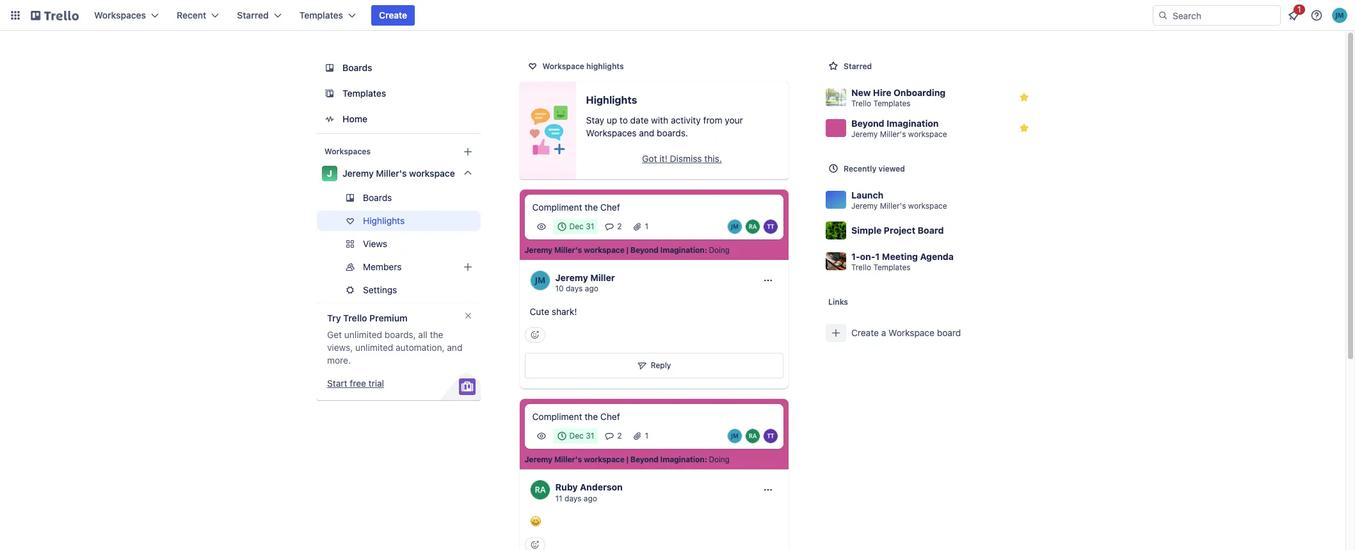 Task type: describe. For each thing, give the bounding box(es) containing it.
reply
[[651, 361, 671, 370]]

ago for miller
[[585, 284, 599, 294]]

miller's up ruby
[[555, 455, 582, 464]]

miller's up "jeremy miller 10 days ago"
[[555, 245, 582, 255]]

imagination inside beyond imagination jeremy miller's workspace
[[887, 118, 939, 128]]

1 for jeremy miller
[[645, 222, 649, 231]]

miller's inside beyond imagination jeremy miller's workspace
[[880, 129, 906, 139]]

templates button
[[292, 5, 364, 26]]

simple project board
[[852, 225, 944, 236]]

views
[[363, 238, 387, 249]]

beyond for miller
[[631, 245, 659, 255]]

shark!
[[552, 306, 577, 317]]

on-
[[860, 251, 876, 262]]

cute
[[530, 306, 550, 317]]

boards,
[[385, 329, 416, 340]]

imagination for anderson
[[661, 455, 705, 464]]

Search field
[[1169, 6, 1281, 25]]

1-
[[852, 251, 860, 262]]

jeremy miller's workspace | beyond imagination : doing for ruby anderson
[[525, 455, 730, 464]]

boards for views
[[363, 192, 392, 203]]

boards.
[[657, 127, 688, 138]]

chef for ruby anderson
[[601, 411, 620, 422]]

jeremy miller's workspace | beyond imagination : doing for jeremy miller
[[525, 245, 730, 255]]

dismiss
[[670, 153, 702, 164]]

starred button
[[229, 5, 289, 26]]

beyond for anderson
[[631, 455, 659, 464]]

date
[[631, 115, 649, 126]]

this.
[[705, 153, 722, 164]]

stay
[[586, 115, 605, 126]]

| for anderson
[[627, 455, 629, 464]]

home image
[[322, 111, 337, 127]]

create for create
[[379, 10, 407, 20]]

0 vertical spatial workspace
[[543, 61, 585, 71]]

members
[[363, 261, 402, 272]]

chef for jeremy miller
[[601, 202, 620, 213]]

compliment for jeremy
[[533, 202, 583, 213]]

got it! dismiss this. button
[[586, 149, 779, 169]]

starred inside 'popup button'
[[237, 10, 269, 20]]

agenda
[[920, 251, 954, 262]]

add reaction image
[[525, 538, 545, 550]]

ruby
[[556, 482, 578, 493]]

stay up to date with activity from your workspaces and boards.
[[586, 115, 744, 138]]

jeremy inside beyond imagination jeremy miller's workspace
[[852, 129, 878, 139]]

viewed
[[879, 164, 905, 174]]

ago for anderson
[[584, 494, 597, 503]]

beyond imagination jeremy miller's workspace
[[852, 118, 947, 139]]

31 for miller
[[586, 222, 595, 231]]

boards link for home
[[317, 56, 481, 79]]

templates inside 1-on-1 meeting agenda trello templates
[[874, 262, 911, 272]]

add reaction image
[[525, 327, 545, 343]]

settings
[[363, 284, 397, 295]]

workspace highlights
[[543, 61, 624, 71]]

miller's inside launch jeremy miller's workspace
[[880, 201, 906, 210]]

imagination for miller
[[661, 245, 705, 255]]

workspace inside beyond imagination jeremy miller's workspace
[[908, 129, 947, 139]]

it!
[[660, 153, 668, 164]]

board image
[[322, 60, 337, 76]]

ruby anderson 11 days ago
[[556, 482, 623, 503]]

click to unstar new hire onboarding. it will be removed from your starred list. image
[[1018, 91, 1031, 104]]

cute shark!
[[530, 306, 577, 317]]

workspaces button
[[86, 5, 167, 26]]

days for ruby
[[565, 494, 582, 503]]

templates inside popup button
[[300, 10, 343, 20]]

trello inside new hire onboarding trello templates
[[852, 98, 872, 108]]

days for jeremy
[[566, 284, 583, 294]]

and inside stay up to date with activity from your workspaces and boards.
[[639, 127, 655, 138]]

new hire onboarding trello templates
[[852, 87, 946, 108]]

j
[[327, 168, 332, 179]]

highlights link
[[317, 211, 481, 231]]

new
[[852, 87, 871, 98]]

boards for home
[[342, 62, 372, 73]]

primary element
[[0, 0, 1356, 31]]

create button
[[372, 5, 415, 26]]

the for jeremy
[[585, 202, 598, 213]]

automation,
[[396, 342, 445, 353]]

more.
[[327, 355, 351, 366]]

0 vertical spatial unlimited
[[344, 329, 382, 340]]

beyond imagination link for ruby anderson
[[631, 455, 705, 465]]

templates up home
[[342, 88, 386, 99]]

2 for jeremy miller
[[618, 222, 622, 231]]

home link
[[317, 108, 481, 131]]

free
[[350, 378, 366, 389]]

to
[[620, 115, 628, 126]]

highlights
[[587, 61, 624, 71]]

the inside try trello premium get unlimited boards, all the views, unlimited automation, and more.
[[430, 329, 443, 340]]

board
[[918, 225, 944, 236]]

create a workspace board button
[[821, 318, 1040, 348]]

up
[[607, 115, 618, 126]]

views link
[[317, 234, 481, 254]]

templates inside new hire onboarding trello templates
[[874, 98, 911, 108]]

jeremy miller's workspace
[[342, 168, 455, 179]]

31 for anderson
[[586, 431, 595, 441]]

2 vertical spatial workspaces
[[324, 147, 371, 156]]

workspace up miller
[[584, 245, 625, 255]]

a
[[881, 327, 886, 338]]

1-on-1 meeting agenda trello templates
[[852, 251, 954, 272]]

premium
[[369, 313, 407, 323]]

the for ruby
[[585, 411, 598, 422]]

trello inside 1-on-1 meeting agenda trello templates
[[852, 262, 872, 272]]

jeremy up grinning icon
[[525, 455, 553, 464]]

links
[[828, 297, 848, 307]]

home
[[342, 113, 367, 124]]

members link
[[317, 257, 481, 277]]

beyond inside beyond imagination jeremy miller's workspace
[[852, 118, 885, 128]]

with
[[652, 115, 669, 126]]

simple
[[852, 225, 882, 236]]



Task type: locate. For each thing, give the bounding box(es) containing it.
dec for ruby
[[570, 431, 584, 441]]

0 vertical spatial days
[[566, 284, 583, 294]]

1 vertical spatial doing
[[709, 455, 730, 464]]

1 vertical spatial trello
[[852, 262, 872, 272]]

2 vertical spatial the
[[585, 411, 598, 422]]

and
[[639, 127, 655, 138], [447, 342, 462, 353]]

starred
[[237, 10, 269, 20], [844, 61, 872, 71]]

starred right recent popup button
[[237, 10, 269, 20]]

1 vertical spatial jeremy miller's workspace | beyond imagination : doing
[[525, 455, 730, 464]]

| for miller
[[627, 245, 629, 255]]

1 vertical spatial unlimited
[[355, 342, 393, 353]]

meeting
[[882, 251, 918, 262]]

ago down anderson
[[584, 494, 597, 503]]

highlights
[[586, 94, 637, 106], [363, 215, 405, 226]]

days down ruby
[[565, 494, 582, 503]]

workspace left highlights on the left top of page
[[543, 61, 585, 71]]

dec 31 for jeremy
[[570, 222, 595, 231]]

highlights up the up
[[586, 94, 637, 106]]

workspace
[[908, 129, 947, 139], [409, 168, 455, 179], [908, 201, 947, 210], [584, 245, 625, 255], [584, 455, 625, 464]]

templates
[[300, 10, 343, 20], [342, 88, 386, 99], [874, 98, 911, 108], [874, 262, 911, 272]]

1
[[645, 222, 649, 231], [876, 251, 880, 262], [645, 431, 649, 441]]

unlimited down boards,
[[355, 342, 393, 353]]

workspace right a
[[889, 327, 935, 338]]

templates down "meeting"
[[874, 262, 911, 272]]

2 for ruby anderson
[[618, 431, 622, 441]]

ago down miller
[[585, 284, 599, 294]]

templates link
[[317, 82, 481, 105]]

anderson
[[580, 482, 623, 493]]

1 vertical spatial boards
[[363, 192, 392, 203]]

0 vertical spatial beyond
[[852, 118, 885, 128]]

0 vertical spatial compliment
[[533, 202, 583, 213]]

0 vertical spatial starred
[[237, 10, 269, 20]]

1 vertical spatial highlights
[[363, 215, 405, 226]]

jeremy miller 10 days ago
[[556, 272, 615, 294]]

jeremy down launch
[[852, 201, 878, 210]]

miller's up highlights link
[[376, 168, 407, 179]]

start free trial
[[327, 378, 384, 389]]

miller's
[[880, 129, 906, 139], [376, 168, 407, 179], [880, 201, 906, 210], [555, 245, 582, 255], [555, 455, 582, 464]]

1 chef from the top
[[601, 202, 620, 213]]

0 horizontal spatial highlights
[[363, 215, 405, 226]]

miller
[[591, 272, 615, 283]]

2 31 from the top
[[586, 431, 595, 441]]

2 dec 31 from the top
[[570, 431, 595, 441]]

create
[[379, 10, 407, 20], [852, 327, 879, 338]]

dec
[[570, 222, 584, 231], [570, 431, 584, 441]]

1 vertical spatial compliment the chef
[[533, 411, 620, 422]]

create a workspace image
[[460, 144, 476, 159]]

0 vertical spatial 31
[[586, 222, 595, 231]]

1 horizontal spatial highlights
[[586, 94, 637, 106]]

0 vertical spatial create
[[379, 10, 407, 20]]

2 vertical spatial 1
[[645, 431, 649, 441]]

jeremy right j
[[342, 168, 374, 179]]

0 vertical spatial ago
[[585, 284, 599, 294]]

0 vertical spatial :
[[705, 245, 708, 255]]

1 horizontal spatial and
[[639, 127, 655, 138]]

1 horizontal spatial starred
[[844, 61, 872, 71]]

1 compliment from the top
[[533, 202, 583, 213]]

0 vertical spatial workspaces
[[94, 10, 146, 20]]

2 compliment the chef from the top
[[533, 411, 620, 422]]

got
[[643, 153, 657, 164]]

0 vertical spatial highlights
[[586, 94, 637, 106]]

boards
[[342, 62, 372, 73], [363, 192, 392, 203]]

2 horizontal spatial workspaces
[[586, 127, 637, 138]]

workspaces inside popup button
[[94, 10, 146, 20]]

doing for miller
[[709, 245, 730, 255]]

starred up new
[[844, 61, 872, 71]]

workspace down onboarding
[[908, 129, 947, 139]]

chef
[[601, 202, 620, 213], [601, 411, 620, 422]]

11
[[556, 494, 563, 503]]

1 vertical spatial workspaces
[[586, 127, 637, 138]]

2 doing from the top
[[709, 455, 730, 464]]

workspace inside button
[[889, 327, 935, 338]]

and down date
[[639, 127, 655, 138]]

2 chef from the top
[[601, 411, 620, 422]]

trello down new
[[852, 98, 872, 108]]

ago inside "jeremy miller 10 days ago"
[[585, 284, 599, 294]]

click to unstar beyond imagination. it will be removed from your starred list. image
[[1018, 122, 1031, 135]]

onboarding
[[894, 87, 946, 98]]

compliment the chef
[[533, 202, 620, 213], [533, 411, 620, 422]]

days right 10
[[566, 284, 583, 294]]

beyond imagination link
[[631, 245, 705, 256], [631, 455, 705, 465]]

1 inside 1-on-1 meeting agenda trello templates
[[876, 251, 880, 262]]

2 vertical spatial imagination
[[661, 455, 705, 464]]

0 vertical spatial and
[[639, 127, 655, 138]]

board
[[937, 327, 961, 338]]

get
[[327, 329, 342, 340]]

compliment for ruby
[[533, 411, 583, 422]]

trello down 1-
[[852, 262, 872, 272]]

1 horizontal spatial workspaces
[[324, 147, 371, 156]]

compliment the chef for ruby
[[533, 411, 620, 422]]

2
[[618, 222, 622, 231], [618, 431, 622, 441]]

start
[[327, 378, 347, 389]]

boards link up templates link
[[317, 56, 481, 79]]

compliment
[[533, 202, 583, 213], [533, 411, 583, 422]]

dec 31
[[570, 222, 595, 231], [570, 431, 595, 441]]

0 horizontal spatial create
[[379, 10, 407, 20]]

try
[[327, 313, 341, 323]]

2 2 from the top
[[618, 431, 622, 441]]

1 vertical spatial 1
[[876, 251, 880, 262]]

1 vertical spatial starred
[[844, 61, 872, 71]]

0 horizontal spatial starred
[[237, 10, 269, 20]]

1 dec 31 from the top
[[570, 222, 595, 231]]

1 2 from the top
[[618, 222, 622, 231]]

dec 31 for ruby
[[570, 431, 595, 441]]

0 horizontal spatial and
[[447, 342, 462, 353]]

2 boards link from the top
[[317, 188, 481, 208]]

all
[[418, 329, 427, 340]]

0 vertical spatial imagination
[[887, 118, 939, 128]]

1 | from the top
[[627, 245, 629, 255]]

boards link for views
[[317, 188, 481, 208]]

start free trial button
[[327, 377, 384, 390]]

add image
[[460, 259, 476, 275]]

create for create a workspace board
[[852, 327, 879, 338]]

31 up miller
[[586, 222, 595, 231]]

days inside ruby anderson 11 days ago
[[565, 494, 582, 503]]

jeremy miller's workspace | beyond imagination : doing up miller
[[525, 245, 730, 255]]

compliment the chef for jeremy
[[533, 202, 620, 213]]

boards link up highlights link
[[317, 188, 481, 208]]

trello
[[852, 98, 872, 108], [852, 262, 872, 272], [343, 313, 367, 323]]

trello inside try trello premium get unlimited boards, all the views, unlimited automation, and more.
[[343, 313, 367, 323]]

ago inside ruby anderson 11 days ago
[[584, 494, 597, 503]]

31 up anderson
[[586, 431, 595, 441]]

1 vertical spatial |
[[627, 455, 629, 464]]

0 vertical spatial boards
[[342, 62, 372, 73]]

hire
[[873, 87, 892, 98]]

doing for anderson
[[709, 455, 730, 464]]

1 vertical spatial imagination
[[661, 245, 705, 255]]

unlimited up views, at the bottom
[[344, 329, 382, 340]]

jeremy miller's workspace | beyond imagination : doing up anderson
[[525, 455, 730, 464]]

1 horizontal spatial workspace
[[889, 327, 935, 338]]

2 | from the top
[[627, 455, 629, 464]]

workspaces
[[94, 10, 146, 20], [586, 127, 637, 138], [324, 147, 371, 156]]

0 vertical spatial the
[[585, 202, 598, 213]]

workspaces inside stay up to date with activity from your workspaces and boards.
[[586, 127, 637, 138]]

days inside "jeremy miller 10 days ago"
[[566, 284, 583, 294]]

0 vertical spatial trello
[[852, 98, 872, 108]]

back to home image
[[31, 5, 79, 26]]

doing
[[709, 245, 730, 255], [709, 455, 730, 464]]

from
[[704, 115, 723, 126]]

1 vertical spatial beyond imagination link
[[631, 455, 705, 465]]

1 compliment the chef from the top
[[533, 202, 620, 213]]

template board image
[[322, 86, 337, 101]]

jeremy miller (jeremymiller198) image
[[1333, 8, 1348, 23]]

1 jeremy miller's workspace | beyond imagination : doing from the top
[[525, 245, 730, 255]]

1 vertical spatial dec
[[570, 431, 584, 441]]

highlights up views
[[363, 215, 405, 226]]

1 boards link from the top
[[317, 56, 481, 79]]

workspace
[[543, 61, 585, 71], [889, 327, 935, 338]]

your
[[725, 115, 744, 126]]

0 vertical spatial doing
[[709, 245, 730, 255]]

10
[[556, 284, 564, 294]]

0 vertical spatial 2
[[618, 222, 622, 231]]

0 vertical spatial |
[[627, 245, 629, 255]]

miller's up viewed
[[880, 129, 906, 139]]

workspace inside launch jeremy miller's workspace
[[908, 201, 947, 210]]

2 dec from the top
[[570, 431, 584, 441]]

and right automation,
[[447, 342, 462, 353]]

activity
[[671, 115, 701, 126]]

got it! dismiss this.
[[643, 153, 722, 164]]

1 vertical spatial and
[[447, 342, 462, 353]]

0 vertical spatial compliment the chef
[[533, 202, 620, 213]]

0 vertical spatial chef
[[601, 202, 620, 213]]

jeremy up 10
[[556, 272, 588, 283]]

trial
[[368, 378, 384, 389]]

: for ruby anderson
[[705, 455, 708, 464]]

0 vertical spatial 1
[[645, 222, 649, 231]]

0 horizontal spatial workspaces
[[94, 10, 146, 20]]

:
[[705, 245, 708, 255], [705, 455, 708, 464]]

2 compliment from the top
[[533, 411, 583, 422]]

templates down the hire at the top
[[874, 98, 911, 108]]

1 vertical spatial compliment
[[533, 411, 583, 422]]

jeremy
[[852, 129, 878, 139], [342, 168, 374, 179], [852, 201, 878, 210], [525, 245, 553, 255], [556, 272, 588, 283], [525, 455, 553, 464]]

1 vertical spatial days
[[565, 494, 582, 503]]

jeremy up cute
[[525, 245, 553, 255]]

and inside try trello premium get unlimited boards, all the views, unlimited automation, and more.
[[447, 342, 462, 353]]

search image
[[1159, 10, 1169, 20]]

2 jeremy miller's workspace | beyond imagination : doing from the top
[[525, 455, 730, 464]]

1 vertical spatial workspace
[[889, 327, 935, 338]]

simple project board link
[[821, 215, 1040, 246]]

ago
[[585, 284, 599, 294], [584, 494, 597, 503]]

1 beyond imagination link from the top
[[631, 245, 705, 256]]

beyond imagination link for jeremy miller
[[631, 245, 705, 256]]

1 vertical spatial 2
[[618, 431, 622, 441]]

create inside the primary element
[[379, 10, 407, 20]]

open information menu image
[[1311, 9, 1324, 22]]

0 vertical spatial dec
[[570, 222, 584, 231]]

try trello premium get unlimited boards, all the views, unlimited automation, and more.
[[327, 313, 462, 366]]

1 doing from the top
[[709, 245, 730, 255]]

1 vertical spatial ago
[[584, 494, 597, 503]]

settings link
[[317, 280, 481, 300]]

launch jeremy miller's workspace
[[852, 189, 947, 210]]

1 : from the top
[[705, 245, 708, 255]]

0 vertical spatial jeremy miller's workspace | beyond imagination : doing
[[525, 245, 730, 255]]

jeremy up recently
[[852, 129, 878, 139]]

1 for ruby anderson
[[645, 431, 649, 441]]

recent
[[177, 10, 206, 20]]

imagination
[[887, 118, 939, 128], [661, 245, 705, 255], [661, 455, 705, 464]]

dec for jeremy
[[570, 222, 584, 231]]

recently
[[844, 164, 877, 174]]

trello right the try
[[343, 313, 367, 323]]

views,
[[327, 342, 353, 353]]

boards right board icon
[[342, 62, 372, 73]]

dec 31 up ruby
[[570, 431, 595, 441]]

1 horizontal spatial create
[[852, 327, 879, 338]]

0 vertical spatial boards link
[[317, 56, 481, 79]]

reply button
[[525, 353, 784, 379]]

jeremy miller's workspace | beyond imagination : doing
[[525, 245, 730, 255], [525, 455, 730, 464]]

1 vertical spatial :
[[705, 455, 708, 464]]

workspace up anderson
[[584, 455, 625, 464]]

days
[[566, 284, 583, 294], [565, 494, 582, 503]]

jeremy inside launch jeremy miller's workspace
[[852, 201, 878, 210]]

1 vertical spatial 31
[[586, 431, 595, 441]]

: for jeremy miller
[[705, 245, 708, 255]]

workspace up highlights link
[[409, 168, 455, 179]]

recently viewed
[[844, 164, 905, 174]]

2 beyond imagination link from the top
[[631, 455, 705, 465]]

dec 31 up miller
[[570, 222, 595, 231]]

boards up highlights link
[[363, 192, 392, 203]]

2 vertical spatial trello
[[343, 313, 367, 323]]

dec up "jeremy miller 10 days ago"
[[570, 222, 584, 231]]

1 vertical spatial boards link
[[317, 188, 481, 208]]

templates up board icon
[[300, 10, 343, 20]]

1 notification image
[[1287, 8, 1302, 23]]

|
[[627, 245, 629, 255], [627, 455, 629, 464]]

project
[[884, 225, 916, 236]]

0 vertical spatial dec 31
[[570, 222, 595, 231]]

jeremy inside "jeremy miller 10 days ago"
[[556, 272, 588, 283]]

grinning image
[[530, 516, 542, 527]]

2 : from the top
[[705, 455, 708, 464]]

dec up ruby
[[570, 431, 584, 441]]

unlimited
[[344, 329, 382, 340], [355, 342, 393, 353]]

miller's up simple project board
[[880, 201, 906, 210]]

recent button
[[169, 5, 227, 26]]

0 horizontal spatial workspace
[[543, 61, 585, 71]]

31
[[586, 222, 595, 231], [586, 431, 595, 441]]

1 vertical spatial beyond
[[631, 245, 659, 255]]

boards link
[[317, 56, 481, 79], [317, 188, 481, 208]]

1 vertical spatial create
[[852, 327, 879, 338]]

1 vertical spatial dec 31
[[570, 431, 595, 441]]

1 31 from the top
[[586, 222, 595, 231]]

workspace up board
[[908, 201, 947, 210]]

launch
[[852, 189, 884, 200]]

1 vertical spatial chef
[[601, 411, 620, 422]]

the
[[585, 202, 598, 213], [430, 329, 443, 340], [585, 411, 598, 422]]

0 vertical spatial beyond imagination link
[[631, 245, 705, 256]]

create a workspace board
[[852, 327, 961, 338]]

1 dec from the top
[[570, 222, 584, 231]]

1 vertical spatial the
[[430, 329, 443, 340]]

2 vertical spatial beyond
[[631, 455, 659, 464]]



Task type: vqa. For each thing, say whether or not it's contained in the screenshot.
to
yes



